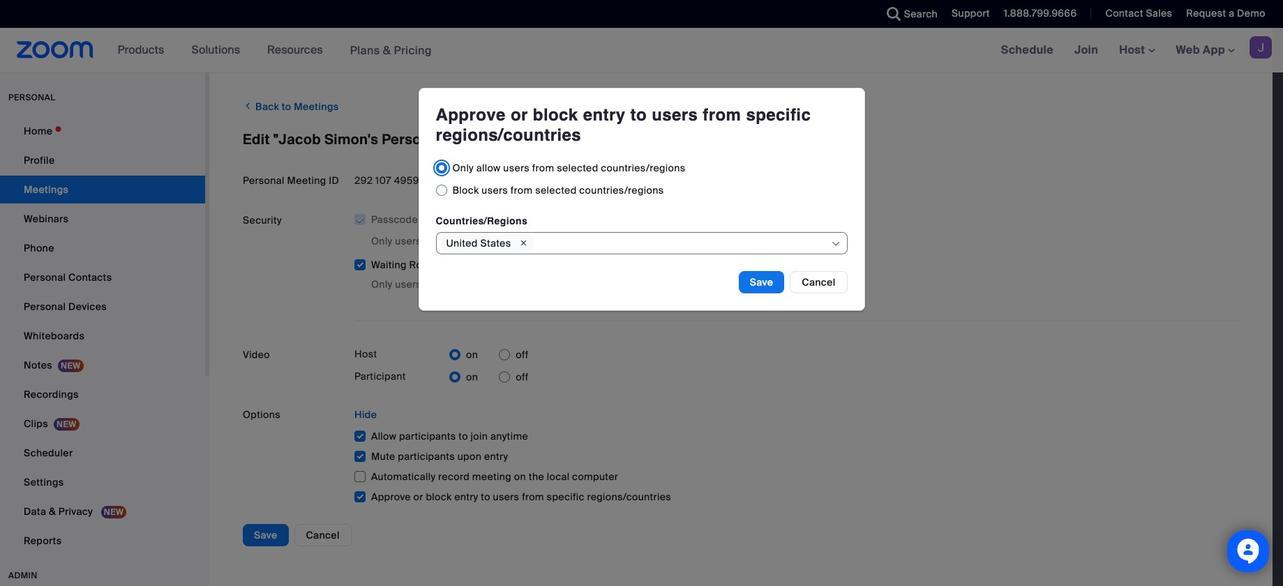 Task type: describe. For each thing, give the bounding box(es) containing it.
settings
[[24, 477, 64, 489]]

Countries/Regions,United States text field
[[542, 233, 829, 254]]

home link
[[0, 117, 205, 145]]

1 vertical spatial selected
[[535, 184, 577, 197]]

approve or block entry to users from specific regions/countries dialog
[[418, 88, 865, 311]]

contact
[[1105, 7, 1143, 20]]

product information navigation
[[107, 28, 442, 73]]

edit
[[243, 130, 270, 149]]

states
[[480, 237, 511, 250]]

phone link
[[0, 234, 205, 262]]

schedule link
[[990, 28, 1064, 73]]

data & privacy
[[24, 506, 95, 518]]

block inside dialog
[[533, 105, 578, 125]]

0 horizontal spatial join
[[471, 431, 488, 443]]

allow
[[371, 431, 396, 443]]

support
[[952, 7, 990, 20]]

personal up 4959
[[382, 130, 442, 149]]

off for host
[[516, 349, 529, 362]]

scheduler link
[[0, 440, 205, 467]]

webinars link
[[0, 205, 205, 233]]

waiting
[[371, 259, 407, 272]]

security
[[243, 214, 282, 227]]

allow participants to join       anytime
[[371, 431, 528, 443]]

upon
[[457, 451, 482, 463]]

only allow users from selected countries/regions
[[452, 162, 685, 175]]

off for participant
[[516, 371, 529, 384]]

simon's
[[324, 130, 378, 149]]

pricing
[[394, 43, 432, 58]]

request
[[1186, 7, 1226, 20]]

contact sales
[[1105, 7, 1172, 20]]

meetings
[[294, 100, 339, 113]]

1 horizontal spatial entry
[[484, 451, 508, 463]]

1 vertical spatial can
[[524, 279, 542, 291]]

schedule
[[1001, 43, 1054, 57]]

only users admitted by the host can join the meeting
[[371, 279, 622, 291]]

personal meeting id
[[243, 174, 339, 187]]

settings link
[[0, 469, 205, 497]]

2 vertical spatial on
[[514, 471, 526, 484]]

hide button
[[354, 404, 377, 426]]

1 vertical spatial cancel
[[306, 530, 340, 542]]

4959
[[394, 174, 419, 187]]

record
[[438, 471, 470, 484]]

entry inside approve or block entry to users from specific regions/countries
[[583, 105, 625, 125]]

left image
[[243, 99, 253, 113]]

personal contacts
[[24, 271, 112, 284]]

1 horizontal spatial can
[[598, 235, 616, 248]]

only for only users who have the invite link or passcode can join the meeting
[[371, 235, 392, 248]]

a
[[1229, 7, 1234, 20]]

computer
[[572, 471, 618, 484]]

personal devices link
[[0, 293, 205, 321]]

phone
[[24, 242, 54, 255]]

who
[[424, 235, 443, 248]]

admin
[[8, 571, 38, 582]]

0 horizontal spatial save
[[254, 530, 277, 542]]

& for pricing
[[383, 43, 391, 58]]

whiteboards link
[[0, 322, 205, 350]]

home
[[24, 125, 53, 137]]

107
[[375, 174, 391, 187]]

delete united states image
[[515, 237, 532, 251]]

contacts
[[68, 271, 112, 284]]

block users from selected countries/regions
[[452, 184, 664, 197]]

the for host
[[483, 279, 498, 291]]

reports
[[24, 535, 62, 548]]

on for host
[[466, 349, 478, 362]]

0 vertical spatial countries/regions
[[601, 162, 685, 175]]

link
[[517, 235, 534, 248]]

host
[[501, 279, 522, 291]]

zoom logo image
[[17, 41, 93, 59]]

back
[[255, 100, 279, 113]]

from inside approve or block entry to users from specific regions/countries
[[703, 105, 741, 125]]

passcode
[[371, 213, 418, 226]]

approve inside approve or block entry to users from specific regions/countries
[[436, 105, 506, 125]]

clips link
[[0, 410, 205, 438]]

2 vertical spatial or
[[413, 491, 423, 504]]

1 vertical spatial approve
[[371, 491, 411, 504]]

notes link
[[0, 352, 205, 380]]

the for invite
[[471, 235, 487, 248]]

edit "jacob simon's personal meeting room"
[[243, 130, 551, 149]]

recordings link
[[0, 381, 205, 409]]

1 horizontal spatial regions/countries
[[587, 491, 671, 504]]

meetings navigation
[[990, 28, 1283, 73]]

host
[[354, 348, 377, 361]]

scheduler
[[24, 447, 73, 460]]

waiting room
[[371, 259, 437, 272]]

profile link
[[0, 147, 205, 174]]

292 107 4959
[[354, 174, 419, 187]]

clips
[[24, 418, 48, 430]]

participants for mute
[[398, 451, 455, 463]]

personal for personal devices
[[24, 301, 66, 313]]

automatically
[[371, 471, 436, 484]]

data
[[24, 506, 46, 518]]

1 vertical spatial join
[[544, 279, 562, 291]]

2 vertical spatial entry
[[454, 491, 478, 504]]

join link
[[1064, 28, 1109, 73]]



Task type: locate. For each thing, give the bounding box(es) containing it.
1 horizontal spatial save
[[750, 276, 773, 289]]

or down automatically
[[413, 491, 423, 504]]

entry
[[583, 105, 625, 125], [484, 451, 508, 463], [454, 491, 478, 504]]

webinars
[[24, 213, 69, 225]]

contact sales link
[[1095, 0, 1176, 28], [1105, 7, 1172, 20]]

approve up allow
[[436, 105, 506, 125]]

or
[[511, 105, 528, 125], [536, 235, 546, 248], [413, 491, 423, 504]]

participants up mute participants upon entry
[[399, 431, 456, 443]]

1.888.799.9666
[[1004, 7, 1077, 20]]

save button
[[739, 271, 784, 294], [243, 525, 289, 547]]

room
[[409, 259, 437, 272]]

save button for the bottom cancel 'button'
[[243, 525, 289, 547]]

selected down only allow users from selected countries/regions
[[535, 184, 577, 197]]

can right passcode at left
[[598, 235, 616, 248]]

data & privacy link
[[0, 498, 205, 526]]

id
[[329, 174, 339, 187]]

security group
[[354, 209, 1239, 292]]

1 vertical spatial countries/regions
[[579, 184, 664, 197]]

meeting up allow
[[446, 130, 502, 149]]

1 vertical spatial approve or block entry to users from specific regions/countries
[[371, 491, 671, 504]]

entry down "record"
[[454, 491, 478, 504]]

1 vertical spatial cancel button
[[294, 525, 351, 547]]

host option group
[[449, 344, 529, 366]]

selected up block users from selected countries/regions
[[557, 162, 598, 175]]

regions/countries up allow
[[436, 126, 581, 145]]

whiteboards
[[24, 330, 85, 343]]

personal
[[8, 92, 55, 103]]

back to meetings
[[253, 100, 339, 113]]

the
[[471, 235, 487, 248], [638, 235, 653, 248], [483, 279, 498, 291], [564, 279, 580, 291], [529, 471, 544, 484]]

the for local
[[529, 471, 544, 484]]

& right plans
[[383, 43, 391, 58]]

selected
[[557, 162, 598, 175], [535, 184, 577, 197]]

banner containing schedule
[[0, 28, 1283, 73]]

banner
[[0, 28, 1283, 73]]

anytime
[[490, 431, 528, 443]]

devices
[[68, 301, 107, 313]]

cancel inside approve or block entry to users from specific regions/countries dialog
[[802, 276, 835, 289]]

1 horizontal spatial save button
[[739, 271, 784, 294]]

block down "record"
[[426, 491, 452, 504]]

1 vertical spatial meeting
[[287, 174, 326, 187]]

1 horizontal spatial cancel button
[[790, 271, 847, 294]]

0 vertical spatial off
[[516, 349, 529, 362]]

approve or block entry to users from specific regions/countries inside dialog
[[436, 105, 811, 145]]

0 horizontal spatial meeting
[[472, 471, 511, 484]]

personal up security
[[243, 174, 284, 187]]

regions/countries down computer
[[587, 491, 671, 504]]

recordings
[[24, 389, 79, 401]]

only
[[452, 162, 474, 175], [371, 235, 392, 248], [371, 279, 392, 291]]

on up participant option group
[[466, 349, 478, 362]]

sales
[[1146, 7, 1172, 20]]

participant
[[354, 370, 406, 383]]

1 vertical spatial only
[[371, 235, 392, 248]]

1.888.799.9666 button
[[993, 0, 1080, 28], [1004, 7, 1077, 20]]

1 vertical spatial on
[[466, 371, 478, 384]]

on inside host option group
[[466, 349, 478, 362]]

on left local
[[514, 471, 526, 484]]

0 vertical spatial participants
[[399, 431, 456, 443]]

only users who have the invite link or passcode can join the meeting
[[371, 235, 695, 248]]

0 vertical spatial on
[[466, 349, 478, 362]]

0 vertical spatial only
[[452, 162, 474, 175]]

from
[[703, 105, 741, 125], [532, 162, 554, 175], [511, 184, 533, 197], [522, 491, 544, 504]]

personal inside 'link'
[[24, 271, 66, 284]]

2 horizontal spatial entry
[[583, 105, 625, 125]]

show options image
[[830, 239, 841, 250]]

block up 'room"'
[[533, 105, 578, 125]]

0 vertical spatial save
[[750, 276, 773, 289]]

0 vertical spatial cancel
[[802, 276, 835, 289]]

meeting
[[446, 130, 502, 149], [287, 174, 326, 187]]

option group inside approve or block entry to users from specific regions/countries dialog
[[436, 157, 847, 202]]

personal down phone
[[24, 271, 66, 284]]

0 vertical spatial approve or block entry to users from specific regions/countries
[[436, 105, 811, 145]]

privacy
[[58, 506, 93, 518]]

1 horizontal spatial or
[[511, 105, 528, 125]]

0 vertical spatial or
[[511, 105, 528, 125]]

0 horizontal spatial cancel button
[[294, 525, 351, 547]]

292
[[354, 174, 373, 187]]

0 horizontal spatial cancel
[[306, 530, 340, 542]]

1 vertical spatial meeting
[[582, 279, 622, 291]]

only down the waiting
[[371, 279, 392, 291]]

only up block
[[452, 162, 474, 175]]

personal up whiteboards
[[24, 301, 66, 313]]

0 vertical spatial approve
[[436, 105, 506, 125]]

1 vertical spatial save
[[254, 530, 277, 542]]

entry up only allow users from selected countries/regions
[[583, 105, 625, 125]]

plans
[[350, 43, 380, 58]]

join right passcode at left
[[618, 235, 635, 248]]

participants for allow
[[399, 431, 456, 443]]

1 vertical spatial or
[[536, 235, 546, 248]]

entry up automatically record meeting on the local computer
[[484, 451, 508, 463]]

personal menu menu
[[0, 117, 205, 557]]

regions/countries
[[436, 126, 581, 145], [587, 491, 671, 504]]

1 horizontal spatial meeting
[[446, 130, 502, 149]]

or right link
[[536, 235, 546, 248]]

1 vertical spatial regions/countries
[[587, 491, 671, 504]]

1 horizontal spatial join
[[544, 279, 562, 291]]

0 vertical spatial meeting
[[446, 130, 502, 149]]

2 horizontal spatial or
[[536, 235, 546, 248]]

have
[[446, 235, 469, 248]]

0 horizontal spatial &
[[49, 506, 56, 518]]

personal contacts link
[[0, 264, 205, 292]]

mute
[[371, 451, 395, 463]]

allow
[[476, 162, 501, 175]]

1 horizontal spatial meeting
[[582, 279, 622, 291]]

0 vertical spatial &
[[383, 43, 391, 58]]

personal devices
[[24, 301, 107, 313]]

1 vertical spatial &
[[49, 506, 56, 518]]

or inside "security" group
[[536, 235, 546, 248]]

1 horizontal spatial cancel
[[802, 276, 835, 289]]

request a demo link
[[1176, 0, 1283, 28], [1186, 7, 1266, 20]]

0 horizontal spatial block
[[426, 491, 452, 504]]

reports link
[[0, 527, 205, 555]]

join
[[1074, 43, 1098, 57]]

mute participants upon entry
[[371, 451, 508, 463]]

approve or block entry to users from specific regions/countries
[[436, 105, 811, 145], [371, 491, 671, 504]]

0 vertical spatial specific
[[746, 105, 811, 125]]

cancel button
[[790, 271, 847, 294], [294, 525, 351, 547]]

option group containing only allow users from selected countries/regions
[[436, 157, 847, 202]]

plans & pricing link
[[350, 43, 432, 58], [350, 43, 432, 58]]

demo
[[1237, 7, 1266, 20]]

0 vertical spatial selected
[[557, 162, 598, 175]]

approve or block entry to users from specific regions/countries up only allow users from selected countries/regions
[[436, 105, 811, 145]]

contact sales link up the 'meetings' navigation
[[1105, 7, 1172, 20]]

specific
[[746, 105, 811, 125], [547, 491, 584, 504]]

2 off from the top
[[516, 371, 529, 384]]

room"
[[506, 130, 551, 149]]

2 horizontal spatial meeting
[[656, 235, 695, 248]]

2 vertical spatial only
[[371, 279, 392, 291]]

united states
[[446, 237, 511, 250]]

& inside personal menu menu
[[49, 506, 56, 518]]

countries/regions
[[436, 216, 528, 227]]

1 vertical spatial entry
[[484, 451, 508, 463]]

only for only users admitted by the host can join the meeting
[[371, 279, 392, 291]]

personal for personal contacts
[[24, 271, 66, 284]]

participant option group
[[449, 366, 529, 389]]

block
[[452, 184, 479, 197]]

or up 'room"'
[[511, 105, 528, 125]]

off inside participant option group
[[516, 371, 529, 384]]

1 vertical spatial participants
[[398, 451, 455, 463]]

save button inside approve or block entry to users from specific regions/countries dialog
[[739, 271, 784, 294]]

or inside dialog
[[511, 105, 528, 125]]

hide
[[354, 409, 377, 422]]

0 horizontal spatial meeting
[[287, 174, 326, 187]]

on down host option group
[[466, 371, 478, 384]]

on
[[466, 349, 478, 362], [466, 371, 478, 384], [514, 471, 526, 484]]

& for privacy
[[49, 506, 56, 518]]

0 horizontal spatial can
[[524, 279, 542, 291]]

1 vertical spatial save button
[[243, 525, 289, 547]]

off down host option group
[[516, 371, 529, 384]]

1 vertical spatial block
[[426, 491, 452, 504]]

to inside dialog
[[630, 105, 647, 125]]

1 off from the top
[[516, 349, 529, 362]]

on for participant
[[466, 371, 478, 384]]

contact sales link up join
[[1095, 0, 1176, 28]]

invite
[[489, 235, 515, 248]]

0 horizontal spatial regions/countries
[[436, 126, 581, 145]]

1 vertical spatial specific
[[547, 491, 584, 504]]

0 horizontal spatial entry
[[454, 491, 478, 504]]

1 horizontal spatial approve
[[436, 105, 506, 125]]

back to meetings link
[[243, 95, 339, 118]]

0 vertical spatial block
[[533, 105, 578, 125]]

personal for personal meeting id
[[243, 174, 284, 187]]

automatically record meeting on the local computer
[[371, 471, 618, 484]]

1 horizontal spatial specific
[[746, 105, 811, 125]]

2 vertical spatial meeting
[[472, 471, 511, 484]]

1 vertical spatial off
[[516, 371, 529, 384]]

0 horizontal spatial specific
[[547, 491, 584, 504]]

0 vertical spatial cancel button
[[790, 271, 847, 294]]

local
[[547, 471, 570, 484]]

& inside product information navigation
[[383, 43, 391, 58]]

regions/countries inside approve or block entry to users from specific regions/countries
[[436, 126, 581, 145]]

video
[[243, 349, 270, 362]]

save inside approve or block entry to users from specific regions/countries dialog
[[750, 276, 773, 289]]

only for only allow users from selected countries/regions
[[452, 162, 474, 175]]

join up upon
[[471, 431, 488, 443]]

0 vertical spatial meeting
[[656, 235, 695, 248]]

0 vertical spatial regions/countries
[[436, 126, 581, 145]]

0 vertical spatial can
[[598, 235, 616, 248]]

passcode
[[549, 235, 596, 248]]

0 horizontal spatial save button
[[243, 525, 289, 547]]

approve
[[436, 105, 506, 125], [371, 491, 411, 504]]

participants up automatically
[[398, 451, 455, 463]]

plans & pricing
[[350, 43, 432, 58]]

0 horizontal spatial or
[[413, 491, 423, 504]]

approve down automatically
[[371, 491, 411, 504]]

options
[[243, 409, 280, 422]]

only up the waiting
[[371, 235, 392, 248]]

0 vertical spatial entry
[[583, 105, 625, 125]]

off up participant option group
[[516, 349, 529, 362]]

approve or block entry to users from specific regions/countries down automatically record meeting on the local computer
[[371, 491, 671, 504]]

0 horizontal spatial approve
[[371, 491, 411, 504]]

cancel button inside approve or block entry to users from specific regions/countries dialog
[[790, 271, 847, 294]]

& right data
[[49, 506, 56, 518]]

0 vertical spatial join
[[618, 235, 635, 248]]

support link
[[941, 0, 993, 28], [952, 7, 990, 20]]

can right host
[[524, 279, 542, 291]]

on inside participant option group
[[466, 371, 478, 384]]

1 horizontal spatial &
[[383, 43, 391, 58]]

join
[[618, 235, 635, 248], [544, 279, 562, 291], [471, 431, 488, 443]]

join right host
[[544, 279, 562, 291]]

notes
[[24, 359, 52, 372]]

meeting left "id"
[[287, 174, 326, 187]]

only inside option group
[[452, 162, 474, 175]]

united
[[446, 237, 478, 250]]

1 horizontal spatial block
[[533, 105, 578, 125]]

off inside host option group
[[516, 349, 529, 362]]

specific inside dialog
[[746, 105, 811, 125]]

by
[[469, 279, 480, 291]]

profile
[[24, 154, 55, 167]]

2 horizontal spatial join
[[618, 235, 635, 248]]

save button for cancel 'button' inside the approve or block entry to users from specific regions/countries dialog
[[739, 271, 784, 294]]

option group
[[436, 157, 847, 202]]

0 vertical spatial save button
[[739, 271, 784, 294]]

users
[[652, 105, 698, 125], [503, 162, 530, 175], [482, 184, 508, 197], [395, 235, 421, 248], [395, 279, 421, 291], [493, 491, 519, 504]]

2 vertical spatial join
[[471, 431, 488, 443]]

"jacob
[[273, 130, 321, 149]]



Task type: vqa. For each thing, say whether or not it's contained in the screenshot.
Recordings link
yes



